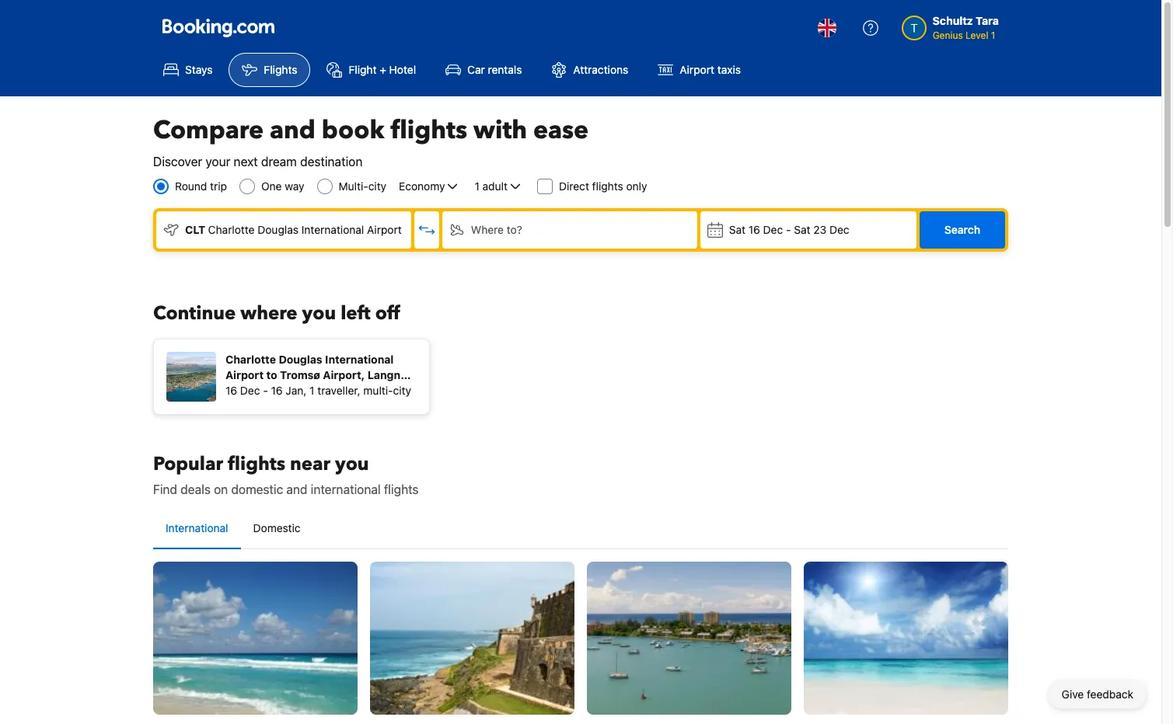 Task type: describe. For each thing, give the bounding box(es) containing it.
tab list containing international
[[153, 508, 1008, 550]]

airport taxis link
[[645, 53, 754, 87]]

1 adult
[[475, 180, 508, 193]]

car rentals
[[467, 63, 522, 76]]

2 horizontal spatial dec
[[830, 223, 849, 236]]

you inside popular flights near you find deals on domestic and international flights
[[335, 452, 369, 477]]

popular
[[153, 452, 223, 477]]

with
[[474, 114, 527, 148]]

jan,
[[286, 384, 307, 397]]

international button
[[153, 508, 241, 549]]

multi-city
[[339, 180, 387, 193]]

direct
[[559, 180, 589, 193]]

adult
[[483, 180, 508, 193]]

0 vertical spatial city
[[368, 180, 387, 193]]

domestic
[[231, 483, 283, 497]]

left
[[341, 301, 371, 327]]

domestic button
[[241, 508, 313, 549]]

on
[[214, 483, 228, 497]]

where to?
[[471, 223, 522, 236]]

feedback
[[1087, 688, 1134, 701]]

sat 16 dec - sat 23 dec button
[[700, 211, 917, 249]]

compare and book flights with ease discover your next dream destination
[[153, 114, 589, 169]]

stays
[[185, 63, 213, 76]]

16 dec - 16 jan, 1 traveller, multi-city link
[[166, 343, 426, 402]]

flight + hotel link
[[314, 53, 429, 87]]

1 inside 'schultz tara genius level 1'
[[991, 30, 996, 41]]

charlotte to montego bay image
[[587, 562, 791, 715]]

0 horizontal spatial 16
[[225, 384, 237, 397]]

multi-
[[339, 180, 368, 193]]

attractions link
[[538, 53, 642, 87]]

1 inside 16 dec - 16 jan, 1 traveller, multi-city link
[[310, 384, 314, 397]]

0 horizontal spatial dec
[[240, 384, 260, 397]]

flight
[[349, 63, 377, 76]]

way
[[285, 180, 304, 193]]

2 sat from the left
[[794, 223, 811, 236]]

deals
[[181, 483, 211, 497]]

find
[[153, 483, 177, 497]]

economy
[[399, 180, 445, 193]]

rentals
[[488, 63, 522, 76]]

discover
[[153, 155, 202, 169]]

search
[[945, 223, 980, 236]]

international
[[311, 483, 381, 497]]

charlotte to san juan image
[[370, 562, 575, 715]]

only
[[626, 180, 647, 193]]

tara
[[976, 14, 999, 27]]

give feedback button
[[1049, 681, 1146, 709]]

0 vertical spatial international
[[301, 223, 364, 236]]

1 sat from the left
[[729, 223, 746, 236]]

car rentals link
[[432, 53, 535, 87]]

- inside 16 dec - 16 jan, 1 traveller, multi-city link
[[263, 384, 268, 397]]

where
[[240, 301, 297, 327]]

hotel
[[389, 63, 416, 76]]

multi-
[[363, 384, 393, 397]]



Task type: vqa. For each thing, say whether or not it's contained in the screenshot.
Continue
yes



Task type: locate. For each thing, give the bounding box(es) containing it.
- left '23' at the top right of the page
[[786, 223, 791, 236]]

16 inside sat 16 dec - sat 23 dec popup button
[[749, 223, 760, 236]]

flights left only
[[592, 180, 623, 193]]

1 left adult at the top left
[[475, 180, 480, 193]]

flights
[[264, 63, 297, 76]]

and inside popular flights near you find deals on domestic and international flights
[[286, 483, 308, 497]]

round trip
[[175, 180, 227, 193]]

1 vertical spatial you
[[335, 452, 369, 477]]

0 vertical spatial and
[[270, 114, 316, 148]]

clt
[[185, 223, 205, 236]]

search button
[[920, 211, 1005, 249]]

stays link
[[150, 53, 226, 87]]

0 horizontal spatial international
[[166, 522, 228, 535]]

schultz tara genius level 1
[[933, 14, 999, 41]]

1 vertical spatial -
[[263, 384, 268, 397]]

1 vertical spatial international
[[166, 522, 228, 535]]

level
[[966, 30, 989, 41]]

book
[[322, 114, 384, 148]]

booking.com logo image
[[162, 18, 274, 37], [162, 18, 274, 37]]

attractions
[[573, 63, 628, 76]]

1 vertical spatial 1
[[475, 180, 480, 193]]

car
[[467, 63, 485, 76]]

dec
[[763, 223, 783, 236], [830, 223, 849, 236], [240, 384, 260, 397]]

0 horizontal spatial airport
[[367, 223, 402, 236]]

charlotte
[[208, 223, 255, 236]]

ease
[[533, 114, 589, 148]]

0 vertical spatial -
[[786, 223, 791, 236]]

international down 'deals'
[[166, 522, 228, 535]]

domestic
[[253, 522, 301, 535]]

1 horizontal spatial sat
[[794, 223, 811, 236]]

and
[[270, 114, 316, 148], [286, 483, 308, 497]]

and up dream
[[270, 114, 316, 148]]

1 horizontal spatial 1
[[475, 180, 480, 193]]

1 right jan,
[[310, 384, 314, 397]]

international down multi-
[[301, 223, 364, 236]]

16
[[749, 223, 760, 236], [225, 384, 237, 397], [271, 384, 283, 397]]

taxis
[[717, 63, 741, 76]]

flights up domestic
[[228, 452, 285, 477]]

flights right international on the bottom left
[[384, 483, 419, 497]]

dec left '23' at the top right of the page
[[763, 223, 783, 236]]

give
[[1062, 688, 1084, 701]]

2 horizontal spatial 16
[[749, 223, 760, 236]]

city right traveller,
[[393, 384, 411, 397]]

1 horizontal spatial city
[[393, 384, 411, 397]]

douglas
[[258, 223, 299, 236]]

0 vertical spatial you
[[302, 301, 336, 327]]

charlotte to cancún image
[[153, 562, 358, 715]]

give feedback
[[1062, 688, 1134, 701]]

tab list
[[153, 508, 1008, 550]]

city
[[368, 180, 387, 193], [393, 384, 411, 397]]

compare
[[153, 114, 264, 148]]

2 horizontal spatial 1
[[991, 30, 996, 41]]

airport
[[680, 63, 715, 76], [367, 223, 402, 236]]

continue where you left off
[[153, 301, 400, 327]]

airport taxis
[[680, 63, 741, 76]]

round
[[175, 180, 207, 193]]

flight + hotel
[[349, 63, 416, 76]]

2 vertical spatial 1
[[310, 384, 314, 397]]

dec right '23' at the top right of the page
[[830, 223, 849, 236]]

1 down tara
[[991, 30, 996, 41]]

charlotte to punta cana image
[[804, 562, 1008, 715]]

and inside compare and book flights with ease discover your next dream destination
[[270, 114, 316, 148]]

flights link
[[229, 53, 311, 87]]

international inside button
[[166, 522, 228, 535]]

near
[[290, 452, 330, 477]]

16 dec - 16 jan, 1 traveller, multi-city
[[225, 384, 411, 397]]

flights up economy
[[391, 114, 467, 148]]

0 vertical spatial 1
[[991, 30, 996, 41]]

to?
[[507, 223, 522, 236]]

airport left taxis
[[680, 63, 715, 76]]

0 horizontal spatial city
[[368, 180, 387, 193]]

1
[[991, 30, 996, 41], [475, 180, 480, 193], [310, 384, 314, 397]]

one way
[[261, 180, 304, 193]]

off
[[375, 301, 400, 327]]

0 horizontal spatial sat
[[729, 223, 746, 236]]

one
[[261, 180, 282, 193]]

where
[[471, 223, 504, 236]]

1 vertical spatial and
[[286, 483, 308, 497]]

1 inside 1 adult dropdown button
[[475, 180, 480, 193]]

1 horizontal spatial dec
[[763, 223, 783, 236]]

1 horizontal spatial 16
[[271, 384, 283, 397]]

popular flights near you find deals on domestic and international flights
[[153, 452, 419, 497]]

traveller,
[[317, 384, 360, 397]]

dec left jan,
[[240, 384, 260, 397]]

+
[[380, 63, 386, 76]]

and down near
[[286, 483, 308, 497]]

genius
[[933, 30, 963, 41]]

flights
[[391, 114, 467, 148], [592, 180, 623, 193], [228, 452, 285, 477], [384, 483, 419, 497]]

1 horizontal spatial airport
[[680, 63, 715, 76]]

destination
[[300, 155, 363, 169]]

1 vertical spatial airport
[[367, 223, 402, 236]]

1 vertical spatial city
[[393, 384, 411, 397]]

next
[[234, 155, 258, 169]]

your
[[206, 155, 230, 169]]

1 adult button
[[473, 177, 525, 196]]

where to? button
[[442, 211, 697, 249]]

airport down multi-city
[[367, 223, 402, 236]]

- left jan,
[[263, 384, 268, 397]]

1 horizontal spatial international
[[301, 223, 364, 236]]

trip
[[210, 180, 227, 193]]

dream
[[261, 155, 297, 169]]

0 vertical spatial airport
[[680, 63, 715, 76]]

sat 16 dec - sat 23 dec
[[729, 223, 849, 236]]

you
[[302, 301, 336, 327], [335, 452, 369, 477]]

you left left
[[302, 301, 336, 327]]

direct flights only
[[559, 180, 647, 193]]

0 horizontal spatial 1
[[310, 384, 314, 397]]

- inside sat 16 dec - sat 23 dec popup button
[[786, 223, 791, 236]]

flights inside compare and book flights with ease discover your next dream destination
[[391, 114, 467, 148]]

clt charlotte douglas international airport
[[185, 223, 402, 236]]

-
[[786, 223, 791, 236], [263, 384, 268, 397]]

sat
[[729, 223, 746, 236], [794, 223, 811, 236]]

international
[[301, 223, 364, 236], [166, 522, 228, 535]]

23
[[813, 223, 827, 236]]

0 horizontal spatial -
[[263, 384, 268, 397]]

you up international on the bottom left
[[335, 452, 369, 477]]

schultz
[[933, 14, 973, 27]]

city left economy
[[368, 180, 387, 193]]

continue
[[153, 301, 236, 327]]

1 horizontal spatial -
[[786, 223, 791, 236]]



